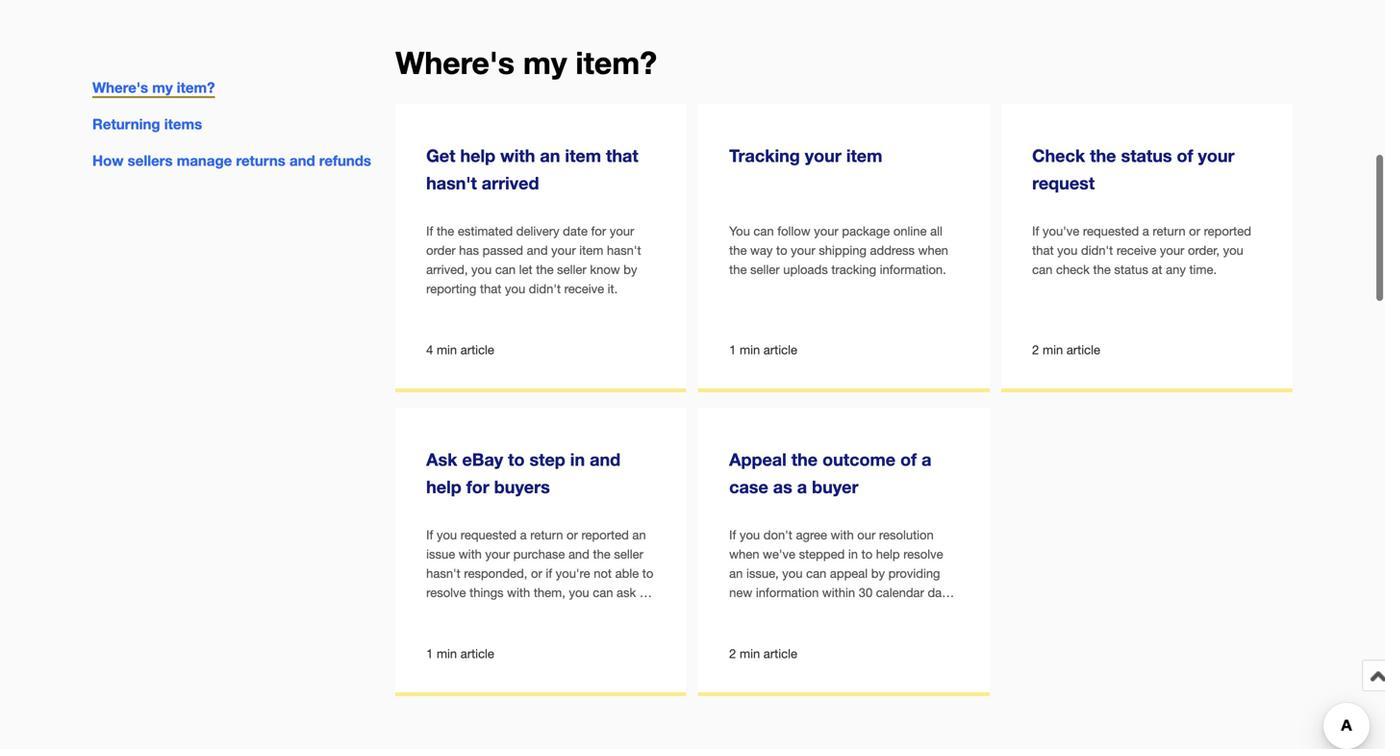 Task type: vqa. For each thing, say whether or not it's contained in the screenshot.
the 30 Sheets Currency Page Money Banknote Album Books Collection Storage Banknotes button
no



Task type: locate. For each thing, give the bounding box(es) containing it.
reported for ask ebay to step in and help for buyers
[[581, 528, 629, 542]]

tracking
[[729, 145, 800, 166]]

for right date
[[591, 224, 606, 238]]

1 vertical spatial receive
[[564, 281, 604, 296]]

of inside check the status of your request
[[1177, 145, 1193, 166]]

0 vertical spatial 1 min article
[[729, 343, 797, 358]]

or up order,
[[1189, 224, 1201, 238]]

to inside you can follow your package online all the way to your shipping address when the seller uploads tracking information.
[[776, 243, 787, 258]]

if left you've
[[1032, 224, 1039, 238]]

you right order,
[[1223, 243, 1244, 258]]

an inside get help with an item that hasn't arrived
[[540, 145, 560, 166]]

step
[[530, 449, 565, 470]]

appeal the outcome of a case as a buyer
[[729, 449, 932, 497]]

can left check
[[1032, 262, 1053, 277]]

seller left know
[[557, 262, 587, 277]]

0 horizontal spatial an
[[540, 145, 560, 166]]

requested
[[1083, 224, 1139, 238], [461, 528, 517, 542]]

can down 'stepped'
[[806, 566, 827, 581]]

article right 4
[[461, 343, 494, 358]]

0 horizontal spatial 1
[[426, 647, 433, 662]]

that inside get help with an item that hasn't arrived
[[606, 145, 639, 166]]

can inside if the estimated delivery date for your order has passed and your item hasn't arrived, you can let the seller know by reporting that you didn't receive it.
[[495, 262, 516, 277]]

with left our
[[831, 528, 854, 542]]

ebay
[[462, 449, 503, 470]]

1 vertical spatial didn't
[[529, 281, 561, 296]]

0 horizontal spatial requested
[[461, 528, 517, 542]]

when down all
[[918, 243, 948, 258]]

by right know
[[624, 262, 637, 277]]

min
[[437, 343, 457, 358], [740, 343, 760, 358], [1043, 343, 1063, 358], [437, 647, 457, 662], [740, 647, 760, 662]]

in right step
[[570, 449, 585, 470]]

0 vertical spatial 1
[[729, 343, 736, 358]]

and down delivery
[[527, 243, 548, 258]]

2 horizontal spatial or
[[1189, 224, 1201, 238]]

seller down way
[[750, 262, 780, 277]]

1 horizontal spatial or
[[567, 528, 578, 542]]

0 vertical spatial return
[[1153, 224, 1186, 238]]

tracking
[[831, 262, 876, 277]]

0 horizontal spatial resolve
[[426, 585, 466, 600]]

0 vertical spatial for
[[591, 224, 606, 238]]

has
[[459, 243, 479, 258]]

can inside "if you've requested a return or reported that you didn't receive your order, you can check the status at any time."
[[1032, 262, 1053, 277]]

1 vertical spatial of
[[901, 449, 917, 470]]

can down not
[[593, 585, 613, 600]]

you
[[729, 224, 750, 238]]

0 vertical spatial or
[[1189, 224, 1201, 238]]

1 vertical spatial requested
[[461, 528, 517, 542]]

my
[[523, 44, 567, 81], [152, 79, 173, 96]]

1 horizontal spatial didn't
[[1081, 243, 1113, 258]]

1 horizontal spatial requested
[[1083, 224, 1139, 238]]

and up you're
[[568, 547, 590, 562]]

and inside if you requested a return or reported an issue with your purchase and the seller hasn't responded, or if you're not able to resolve things with them, you can ask us to help.
[[568, 547, 590, 562]]

case down information
[[765, 605, 791, 619]]

receive down know
[[564, 281, 604, 296]]

1 vertical spatial by
[[871, 566, 885, 581]]

the inside if you don't agree with our resolution when we've stepped in to help resolve an issue, you can appeal by providing new information within 30 calendar days of the case closing.
[[744, 605, 761, 619]]

to right way
[[776, 243, 787, 258]]

2 vertical spatial an
[[729, 566, 743, 581]]

closing.
[[795, 605, 838, 619]]

0 vertical spatial didn't
[[1081, 243, 1113, 258]]

1 vertical spatial 2
[[729, 647, 736, 662]]

to inside ask ebay to step in and help for buyers
[[508, 449, 525, 470]]

0 horizontal spatial 2
[[729, 647, 736, 662]]

1 vertical spatial or
[[567, 528, 578, 542]]

your inside if you requested a return or reported an issue with your purchase and the seller hasn't responded, or if you're not able to resolve things with them, you can ask us to help.
[[485, 547, 510, 562]]

with inside get help with an item that hasn't arrived
[[500, 145, 535, 166]]

2 vertical spatial hasn't
[[426, 566, 461, 581]]

2 min article for request
[[1032, 343, 1101, 358]]

if inside "if you've requested a return or reported that you didn't receive your order, you can check the status at any time."
[[1032, 224, 1039, 238]]

let
[[519, 262, 533, 277]]

or for ask ebay to step in and help for buyers
[[567, 528, 578, 542]]

article down check
[[1067, 343, 1101, 358]]

help inside ask ebay to step in and help for buyers
[[426, 476, 462, 497]]

0 vertical spatial help
[[460, 145, 496, 166]]

0 horizontal spatial where's
[[92, 79, 148, 96]]

1 for tracking your item
[[729, 343, 736, 358]]

can
[[754, 224, 774, 238], [495, 262, 516, 277], [1032, 262, 1053, 277], [806, 566, 827, 581], [593, 585, 613, 600]]

in
[[570, 449, 585, 470], [848, 547, 858, 562]]

1 horizontal spatial in
[[848, 547, 858, 562]]

2 horizontal spatial an
[[729, 566, 743, 581]]

resolve
[[904, 547, 943, 562], [426, 585, 466, 600]]

reported up not
[[581, 528, 629, 542]]

1 horizontal spatial return
[[1153, 224, 1186, 238]]

a
[[1143, 224, 1149, 238], [922, 449, 932, 470], [797, 476, 807, 497], [520, 528, 527, 542]]

2
[[1032, 343, 1039, 358], [729, 647, 736, 662]]

resolve up the help.
[[426, 585, 466, 600]]

stepped
[[799, 547, 845, 562]]

1 vertical spatial an
[[632, 528, 646, 542]]

1 vertical spatial case
[[765, 605, 791, 619]]

seller inside if you requested a return or reported an issue with your purchase and the seller hasn't responded, or if you're not able to resolve things with them, you can ask us to help.
[[614, 547, 644, 562]]

a inside "if you've requested a return or reported that you didn't receive your order, you can check the status at any time."
[[1143, 224, 1149, 238]]

0 vertical spatial in
[[570, 449, 585, 470]]

2 vertical spatial of
[[729, 605, 740, 619]]

your up order,
[[1198, 145, 1235, 166]]

arrived,
[[426, 262, 468, 277]]

that inside if the estimated delivery date for your order has passed and your item hasn't arrived, you can let the seller know by reporting that you didn't receive it.
[[480, 281, 502, 296]]

2 for check the status of your request
[[1032, 343, 1039, 358]]

with
[[500, 145, 535, 166], [831, 528, 854, 542], [459, 547, 482, 562], [507, 585, 530, 600]]

help down the 'ask'
[[426, 476, 462, 497]]

and inside ask ebay to step in and help for buyers
[[590, 449, 621, 470]]

requested inside if you requested a return or reported an issue with your purchase and the seller hasn't responded, or if you're not able to resolve things with them, you can ask us to help.
[[461, 528, 517, 542]]

an up delivery
[[540, 145, 560, 166]]

min for appeal the outcome of a case as a buyer
[[740, 647, 760, 662]]

reported inside if you requested a return or reported an issue with your purchase and the seller hasn't responded, or if you're not able to resolve things with them, you can ask us to help.
[[581, 528, 629, 542]]

hasn't inside get help with an item that hasn't arrived
[[426, 172, 477, 193]]

providing
[[888, 566, 940, 581]]

help.
[[441, 605, 468, 619]]

0 vertical spatial when
[[918, 243, 948, 258]]

resolve up providing
[[904, 547, 943, 562]]

0 vertical spatial requested
[[1083, 224, 1139, 238]]

when
[[918, 243, 948, 258], [729, 547, 759, 562]]

article
[[461, 343, 494, 358], [764, 343, 797, 358], [1067, 343, 1101, 358], [461, 647, 494, 662], [764, 647, 797, 662]]

case down appeal
[[729, 476, 768, 497]]

by inside if the estimated delivery date for your order has passed and your item hasn't arrived, you can let the seller know by reporting that you didn't receive it.
[[624, 262, 637, 277]]

of inside appeal the outcome of a case as a buyer
[[901, 449, 917, 470]]

article for check the status of your request
[[1067, 343, 1101, 358]]

appeal
[[830, 566, 868, 581]]

to
[[776, 243, 787, 258], [508, 449, 525, 470], [862, 547, 873, 562], [642, 566, 654, 581], [426, 605, 437, 619]]

1 vertical spatial resolve
[[426, 585, 466, 600]]

status left the at on the right top
[[1114, 262, 1148, 277]]

to left the help.
[[426, 605, 437, 619]]

if you've requested a return or reported that you didn't receive your order, you can check the status at any time.
[[1032, 224, 1252, 277]]

0 horizontal spatial item?
[[177, 79, 215, 96]]

return up any
[[1153, 224, 1186, 238]]

item up date
[[565, 145, 601, 166]]

shipping
[[819, 243, 867, 258]]

purchase
[[513, 547, 565, 562]]

receive inside "if you've requested a return or reported that you didn't receive your order, you can check the status at any time."
[[1117, 243, 1157, 258]]

1 horizontal spatial 2 min article
[[1032, 343, 1101, 358]]

1 vertical spatial when
[[729, 547, 759, 562]]

for inside ask ebay to step in and help for buyers
[[466, 476, 489, 497]]

1 min article down uploads
[[729, 343, 797, 358]]

1 horizontal spatial of
[[901, 449, 917, 470]]

1
[[729, 343, 736, 358], [426, 647, 433, 662]]

0 horizontal spatial 1 min article
[[426, 647, 494, 662]]

the
[[1090, 145, 1116, 166], [437, 224, 454, 238], [729, 243, 747, 258], [536, 262, 554, 277], [729, 262, 747, 277], [1093, 262, 1111, 277], [792, 449, 818, 470], [593, 547, 611, 562], [744, 605, 761, 619]]

if for appeal the outcome of a case as a buyer
[[729, 528, 736, 542]]

and right step
[[590, 449, 621, 470]]

1 horizontal spatial that
[[606, 145, 639, 166]]

2 vertical spatial help
[[876, 547, 900, 562]]

you can follow your package online all the way to your shipping address when the seller uploads tracking information.
[[729, 224, 948, 277]]

hasn't down issue
[[426, 566, 461, 581]]

your inside "if you've requested a return or reported that you didn't receive your order, you can check the status at any time."
[[1160, 243, 1185, 258]]

a right outcome
[[922, 449, 932, 470]]

article down closing. on the bottom right
[[764, 647, 797, 662]]

seller
[[557, 262, 587, 277], [750, 262, 780, 277], [614, 547, 644, 562]]

for
[[591, 224, 606, 238], [466, 476, 489, 497]]

item
[[565, 145, 601, 166], [846, 145, 883, 166], [579, 243, 604, 258]]

min for ask ebay to step in and help for buyers
[[437, 647, 457, 662]]

all
[[930, 224, 943, 238]]

4
[[426, 343, 433, 358]]

min for get help with an item that hasn't arrived
[[437, 343, 457, 358]]

to inside if you don't agree with our resolution when we've stepped in to help resolve an issue, you can appeal by providing new information within 30 calendar days of the case closing.
[[862, 547, 873, 562]]

seller up able
[[614, 547, 644, 562]]

article down the help.
[[461, 647, 494, 662]]

hasn't down get
[[426, 172, 477, 193]]

of inside if you don't agree with our resolution when we've stepped in to help resolve an issue, you can appeal by providing new information within 30 calendar days of the case closing.
[[729, 605, 740, 619]]

4 min article
[[426, 343, 494, 358]]

1 vertical spatial status
[[1114, 262, 1148, 277]]

or inside "if you've requested a return or reported that you didn't receive your order, you can check the status at any time."
[[1189, 224, 1201, 238]]

if inside if you don't agree with our resolution when we've stepped in to help resolve an issue, you can appeal by providing new information within 30 calendar days of the case closing.
[[729, 528, 736, 542]]

for down ebay
[[466, 476, 489, 497]]

return inside "if you've requested a return or reported that you didn't receive your order, you can check the status at any time."
[[1153, 224, 1186, 238]]

item up know
[[579, 243, 604, 258]]

check the status of your request
[[1032, 145, 1235, 193]]

2 min article down check
[[1032, 343, 1101, 358]]

your
[[805, 145, 842, 166], [1198, 145, 1235, 166], [610, 224, 634, 238], [814, 224, 839, 238], [551, 243, 576, 258], [791, 243, 816, 258], [1160, 243, 1185, 258], [485, 547, 510, 562]]

0 vertical spatial 2 min article
[[1032, 343, 1101, 358]]

help right get
[[460, 145, 496, 166]]

1 horizontal spatial my
[[523, 44, 567, 81]]

an inside if you don't agree with our resolution when we've stepped in to help resolve an issue, you can appeal by providing new information within 30 calendar days of the case closing.
[[729, 566, 743, 581]]

0 horizontal spatial receive
[[564, 281, 604, 296]]

you up check
[[1057, 243, 1078, 258]]

0 horizontal spatial reported
[[581, 528, 629, 542]]

sellers
[[128, 152, 173, 169]]

issue
[[426, 547, 455, 562]]

1 horizontal spatial reported
[[1204, 224, 1252, 238]]

0 horizontal spatial my
[[152, 79, 173, 96]]

reporting
[[426, 281, 477, 296]]

1 horizontal spatial resolve
[[904, 547, 943, 562]]

you left the 'don't'
[[740, 528, 760, 542]]

to up "buyers"
[[508, 449, 525, 470]]

1 vertical spatial 1
[[426, 647, 433, 662]]

min for check the status of your request
[[1043, 343, 1063, 358]]

we've
[[763, 547, 796, 562]]

can up way
[[754, 224, 774, 238]]

didn't up check
[[1081, 243, 1113, 258]]

0 horizontal spatial by
[[624, 262, 637, 277]]

article down uploads
[[764, 343, 797, 358]]

0 vertical spatial status
[[1121, 145, 1172, 166]]

2 vertical spatial that
[[480, 281, 502, 296]]

if
[[426, 224, 433, 238], [1032, 224, 1039, 238], [426, 528, 433, 542], [729, 528, 736, 542]]

1 horizontal spatial 2
[[1032, 343, 1039, 358]]

by
[[624, 262, 637, 277], [871, 566, 885, 581]]

1 horizontal spatial receive
[[1117, 243, 1157, 258]]

if you requested a return or reported an issue with your purchase and the seller hasn't responded, or if you're not able to resolve things with them, you can ask us to help.
[[426, 528, 654, 619]]

days
[[928, 585, 954, 600]]

0 vertical spatial by
[[624, 262, 637, 277]]

in up appeal
[[848, 547, 858, 562]]

0 horizontal spatial return
[[530, 528, 563, 542]]

requested right you've
[[1083, 224, 1139, 238]]

where's up returning
[[92, 79, 148, 96]]

and inside if the estimated delivery date for your order has passed and your item hasn't arrived, you can let the seller know by reporting that you didn't receive it.
[[527, 243, 548, 258]]

1 vertical spatial for
[[466, 476, 489, 497]]

2 vertical spatial or
[[531, 566, 542, 581]]

a down check the status of your request
[[1143, 224, 1149, 238]]

if for check the status of your request
[[1032, 224, 1039, 238]]

can inside if you don't agree with our resolution when we've stepped in to help resolve an issue, you can appeal by providing new information within 30 calendar days of the case closing.
[[806, 566, 827, 581]]

you down you're
[[569, 585, 589, 600]]

1 horizontal spatial 1 min article
[[729, 343, 797, 358]]

article for tracking your item
[[764, 343, 797, 358]]

reported inside "if you've requested a return or reported that you didn't receive your order, you can check the status at any time."
[[1204, 224, 1252, 238]]

0 vertical spatial receive
[[1117, 243, 1157, 258]]

return inside if you requested a return or reported an issue with your purchase and the seller hasn't responded, or if you're not able to resolve things with them, you can ask us to help.
[[530, 528, 563, 542]]

can inside if you requested a return or reported an issue with your purchase and the seller hasn't responded, or if you're not able to resolve things with them, you can ask us to help.
[[593, 585, 613, 600]]

case inside appeal the outcome of a case as a buyer
[[729, 476, 768, 497]]

1 vertical spatial in
[[848, 547, 858, 562]]

where's up get
[[396, 44, 515, 81]]

0 vertical spatial case
[[729, 476, 768, 497]]

when up issue,
[[729, 547, 759, 562]]

with up arrived
[[500, 145, 535, 166]]

2 horizontal spatial that
[[1032, 243, 1054, 258]]

help down resolution
[[876, 547, 900, 562]]

you down has
[[471, 262, 492, 277]]

if left the 'don't'
[[729, 528, 736, 542]]

0 vertical spatial that
[[606, 145, 639, 166]]

1 horizontal spatial when
[[918, 243, 948, 258]]

to down our
[[862, 547, 873, 562]]

your up the "responded,"
[[485, 547, 510, 562]]

status right check
[[1121, 145, 1172, 166]]

return up purchase at the bottom of page
[[530, 528, 563, 542]]

2 horizontal spatial of
[[1177, 145, 1193, 166]]

1 vertical spatial hasn't
[[607, 243, 641, 258]]

hasn't up know
[[607, 243, 641, 258]]

0 vertical spatial reported
[[1204, 224, 1252, 238]]

requested up the "responded,"
[[461, 528, 517, 542]]

refunds
[[319, 152, 371, 169]]

receive up the at on the right top
[[1117, 243, 1157, 258]]

1 horizontal spatial where's
[[396, 44, 515, 81]]

hasn't
[[426, 172, 477, 193], [607, 243, 641, 258], [426, 566, 461, 581]]

1 vertical spatial 2 min article
[[729, 647, 797, 662]]

your up know
[[610, 224, 634, 238]]

1 horizontal spatial for
[[591, 224, 606, 238]]

0 horizontal spatial for
[[466, 476, 489, 497]]

by up 30
[[871, 566, 885, 581]]

didn't down 'let'
[[529, 281, 561, 296]]

1 vertical spatial help
[[426, 476, 462, 497]]

don't
[[764, 528, 793, 542]]

of for outcome
[[901, 449, 917, 470]]

0 horizontal spatial of
[[729, 605, 740, 619]]

if inside if you requested a return or reported an issue with your purchase and the seller hasn't responded, or if you're not able to resolve things with them, you can ask us to help.
[[426, 528, 433, 542]]

2 horizontal spatial seller
[[750, 262, 780, 277]]

or
[[1189, 224, 1201, 238], [567, 528, 578, 542], [531, 566, 542, 581]]

0 vertical spatial an
[[540, 145, 560, 166]]

0 horizontal spatial didn't
[[529, 281, 561, 296]]

article for ask ebay to step in and help for buyers
[[461, 647, 494, 662]]

return for of
[[1153, 224, 1186, 238]]

seller inside if the estimated delivery date for your order has passed and your item hasn't arrived, you can let the seller know by reporting that you didn't receive it.
[[557, 262, 587, 277]]

1 vertical spatial return
[[530, 528, 563, 542]]

your right tracking
[[805, 145, 842, 166]]

a up purchase at the bottom of page
[[520, 528, 527, 542]]

or up you're
[[567, 528, 578, 542]]

1 horizontal spatial where's my item?
[[396, 44, 657, 81]]

0 horizontal spatial that
[[480, 281, 502, 296]]

0 horizontal spatial seller
[[557, 262, 587, 277]]

an up the new
[[729, 566, 743, 581]]

2 min article down the new
[[729, 647, 797, 662]]

can down passed
[[495, 262, 516, 277]]

1 min article down the help.
[[426, 647, 494, 662]]

1 vertical spatial 1 min article
[[426, 647, 494, 662]]

of
[[1177, 145, 1193, 166], [901, 449, 917, 470], [729, 605, 740, 619]]

reported
[[1204, 224, 1252, 238], [581, 528, 629, 542]]

that
[[606, 145, 639, 166], [1032, 243, 1054, 258], [480, 281, 502, 296]]

1 horizontal spatial by
[[871, 566, 885, 581]]

0 vertical spatial 2
[[1032, 343, 1039, 358]]

if up issue
[[426, 528, 433, 542]]

1 horizontal spatial an
[[632, 528, 646, 542]]

0 vertical spatial of
[[1177, 145, 1193, 166]]

if up the order
[[426, 224, 433, 238]]

1 horizontal spatial seller
[[614, 547, 644, 562]]

requested inside "if you've requested a return or reported that you didn't receive your order, you can check the status at any time."
[[1083, 224, 1139, 238]]

article for get help with an item that hasn't arrived
[[461, 343, 494, 358]]

1 vertical spatial that
[[1032, 243, 1054, 258]]

0 horizontal spatial 2 min article
[[729, 647, 797, 662]]

or left if
[[531, 566, 542, 581]]

to up us
[[642, 566, 654, 581]]

hasn't inside if you requested a return or reported an issue with your purchase and the seller hasn't responded, or if you're not able to resolve things with them, you can ask us to help.
[[426, 566, 461, 581]]

status
[[1121, 145, 1172, 166], [1114, 262, 1148, 277]]

your up any
[[1160, 243, 1185, 258]]

an up able
[[632, 528, 646, 542]]

uploads
[[783, 262, 828, 277]]

if inside if the estimated delivery date for your order has passed and your item hasn't arrived, you can let the seller know by reporting that you didn't receive it.
[[426, 224, 433, 238]]

0 vertical spatial resolve
[[904, 547, 943, 562]]

0 horizontal spatial when
[[729, 547, 759, 562]]

1 vertical spatial reported
[[581, 528, 629, 542]]

resolve inside if you don't agree with our resolution when we've stepped in to help resolve an issue, you can appeal by providing new information within 30 calendar days of the case closing.
[[904, 547, 943, 562]]

reported up order,
[[1204, 224, 1252, 238]]

0 horizontal spatial in
[[570, 449, 585, 470]]

1 horizontal spatial 1
[[729, 343, 736, 358]]

calendar
[[876, 585, 924, 600]]



Task type: describe. For each thing, give the bounding box(es) containing it.
passed
[[483, 243, 523, 258]]

with right issue
[[459, 547, 482, 562]]

a right as
[[797, 476, 807, 497]]

items
[[164, 115, 202, 133]]

of for status
[[1177, 145, 1193, 166]]

with down the "responded,"
[[507, 585, 530, 600]]

1 min article for ask ebay to step in and help for buyers
[[426, 647, 494, 662]]

issue,
[[746, 566, 779, 581]]

as
[[773, 476, 793, 497]]

hasn't inside if the estimated delivery date for your order has passed and your item hasn't arrived, you can let the seller know by reporting that you didn't receive it.
[[607, 243, 641, 258]]

1 min article for tracking your item
[[729, 343, 797, 358]]

a inside if you requested a return or reported an issue with your purchase and the seller hasn't responded, or if you're not able to resolve things with them, you can ask us to help.
[[520, 528, 527, 542]]

help inside get help with an item that hasn't arrived
[[460, 145, 496, 166]]

not
[[594, 566, 612, 581]]

ask ebay to step in and help for buyers
[[426, 449, 621, 497]]

information
[[756, 585, 819, 600]]

reported for check the status of your request
[[1204, 224, 1252, 238]]

30
[[859, 585, 873, 600]]

if you don't agree with our resolution when we've stepped in to help resolve an issue, you can appeal by providing new information within 30 calendar days of the case closing.
[[729, 528, 954, 619]]

within
[[822, 585, 855, 600]]

1 horizontal spatial item?
[[576, 44, 657, 81]]

returns
[[236, 152, 286, 169]]

date
[[563, 224, 588, 238]]

your down date
[[551, 243, 576, 258]]

agree
[[796, 528, 827, 542]]

returning items
[[92, 115, 202, 133]]

in inside ask ebay to step in and help for buyers
[[570, 449, 585, 470]]

able
[[615, 566, 639, 581]]

item inside if the estimated delivery date for your order has passed and your item hasn't arrived, you can let the seller know by reporting that you didn't receive it.
[[579, 243, 604, 258]]

the inside appeal the outcome of a case as a buyer
[[792, 449, 818, 470]]

manage
[[177, 152, 232, 169]]

resolution
[[879, 528, 934, 542]]

delivery
[[516, 224, 559, 238]]

any
[[1166, 262, 1186, 277]]

0 horizontal spatial where's my item?
[[92, 79, 215, 96]]

an inside if you requested a return or reported an issue with your purchase and the seller hasn't responded, or if you're not able to resolve things with them, you can ask us to help.
[[632, 528, 646, 542]]

at
[[1152, 262, 1163, 277]]

get help with an item that hasn't arrived
[[426, 145, 639, 193]]

order
[[426, 243, 456, 258]]

didn't inside "if you've requested a return or reported that you didn't receive your order, you can check the status at any time."
[[1081, 243, 1113, 258]]

where's my item? link
[[92, 79, 215, 98]]

package
[[842, 224, 890, 238]]

buyer
[[812, 476, 859, 497]]

article for appeal the outcome of a case as a buyer
[[764, 647, 797, 662]]

that inside "if you've requested a return or reported that you didn't receive your order, you can check the status at any time."
[[1032, 243, 1054, 258]]

when inside if you don't agree with our resolution when we've stepped in to help resolve an issue, you can appeal by providing new information within 30 calendar days of the case closing.
[[729, 547, 759, 562]]

return for step
[[530, 528, 563, 542]]

returning
[[92, 115, 160, 133]]

2 min article for case
[[729, 647, 797, 662]]

the inside check the status of your request
[[1090, 145, 1116, 166]]

your up shipping
[[814, 224, 839, 238]]

ask
[[426, 449, 457, 470]]

how
[[92, 152, 124, 169]]

didn't inside if the estimated delivery date for your order has passed and your item hasn't arrived, you can let the seller know by reporting that you didn't receive it.
[[529, 281, 561, 296]]

you up issue
[[437, 528, 457, 542]]

if for get help with an item that hasn't arrived
[[426, 224, 433, 238]]

when inside you can follow your package online all the way to your shipping address when the seller uploads tracking information.
[[918, 243, 948, 258]]

request
[[1032, 172, 1095, 193]]

status inside check the status of your request
[[1121, 145, 1172, 166]]

if
[[546, 566, 552, 581]]

min for tracking your item
[[740, 343, 760, 358]]

with inside if you don't agree with our resolution when we've stepped in to help resolve an issue, you can appeal by providing new information within 30 calendar days of the case closing.
[[831, 528, 854, 542]]

how sellers manage returns and refunds
[[92, 152, 371, 169]]

things
[[470, 585, 504, 600]]

check
[[1056, 262, 1090, 277]]

tracking your item
[[729, 145, 883, 166]]

help inside if you don't agree with our resolution when we've stepped in to help resolve an issue, you can appeal by providing new information within 30 calendar days of the case closing.
[[876, 547, 900, 562]]

you've
[[1043, 224, 1080, 238]]

in inside if you don't agree with our resolution when we've stepped in to help resolve an issue, you can appeal by providing new information within 30 calendar days of the case closing.
[[848, 547, 858, 562]]

get
[[426, 145, 455, 166]]

the inside "if you've requested a return or reported that you didn't receive your order, you can check the status at any time."
[[1093, 262, 1111, 277]]

the inside if you requested a return or reported an issue with your purchase and the seller hasn't responded, or if you're not able to resolve things with them, you can ask us to help.
[[593, 547, 611, 562]]

online
[[894, 224, 927, 238]]

you up information
[[782, 566, 803, 581]]

way
[[750, 243, 773, 258]]

address
[[870, 243, 915, 258]]

0 horizontal spatial or
[[531, 566, 542, 581]]

check
[[1032, 145, 1085, 166]]

or for check the status of your request
[[1189, 224, 1201, 238]]

information.
[[880, 262, 946, 277]]

outcome
[[823, 449, 896, 470]]

how sellers manage returns and refunds link
[[92, 152, 371, 169]]

buyers
[[494, 476, 550, 497]]

for inside if the estimated delivery date for your order has passed and your item hasn't arrived, you can let the seller know by reporting that you didn't receive it.
[[591, 224, 606, 238]]

and right the returns on the top left
[[290, 152, 315, 169]]

you down 'let'
[[505, 281, 525, 296]]

it.
[[608, 281, 618, 296]]

you're
[[556, 566, 590, 581]]

follow
[[778, 224, 811, 238]]

2 for appeal the outcome of a case as a buyer
[[729, 647, 736, 662]]

estimated
[[458, 224, 513, 238]]

appeal
[[729, 449, 787, 470]]

time.
[[1189, 262, 1217, 277]]

1 for ask ebay to step in and help for buyers
[[426, 647, 433, 662]]

order,
[[1188, 243, 1220, 258]]

resolve inside if you requested a return or reported an issue with your purchase and the seller hasn't responded, or if you're not able to resolve things with them, you can ask us to help.
[[426, 585, 466, 600]]

arrived
[[482, 172, 539, 193]]

item up package
[[846, 145, 883, 166]]

new
[[729, 585, 752, 600]]

us
[[640, 585, 653, 600]]

responded,
[[464, 566, 528, 581]]

them,
[[534, 585, 566, 600]]

ask
[[617, 585, 636, 600]]

status inside "if you've requested a return or reported that you didn't receive your order, you can check the status at any time."
[[1114, 262, 1148, 277]]

case inside if you don't agree with our resolution when we've stepped in to help resolve an issue, you can appeal by providing new information within 30 calendar days of the case closing.
[[765, 605, 791, 619]]

if the estimated delivery date for your order has passed and your item hasn't arrived, you can let the seller know by reporting that you didn't receive it.
[[426, 224, 641, 296]]

if for ask ebay to step in and help for buyers
[[426, 528, 433, 542]]

requested for ebay
[[461, 528, 517, 542]]

requested for the
[[1083, 224, 1139, 238]]

your inside check the status of your request
[[1198, 145, 1235, 166]]

by inside if you don't agree with our resolution when we've stepped in to help resolve an issue, you can appeal by providing new information within 30 calendar days of the case closing.
[[871, 566, 885, 581]]

item inside get help with an item that hasn't arrived
[[565, 145, 601, 166]]

can inside you can follow your package online all the way to your shipping address when the seller uploads tracking information.
[[754, 224, 774, 238]]

seller inside you can follow your package online all the way to your shipping address when the seller uploads tracking information.
[[750, 262, 780, 277]]

returning items link
[[92, 115, 202, 133]]

receive inside if the estimated delivery date for your order has passed and your item hasn't arrived, you can let the seller know by reporting that you didn't receive it.
[[564, 281, 604, 296]]

your up uploads
[[791, 243, 816, 258]]

our
[[857, 528, 876, 542]]

know
[[590, 262, 620, 277]]



